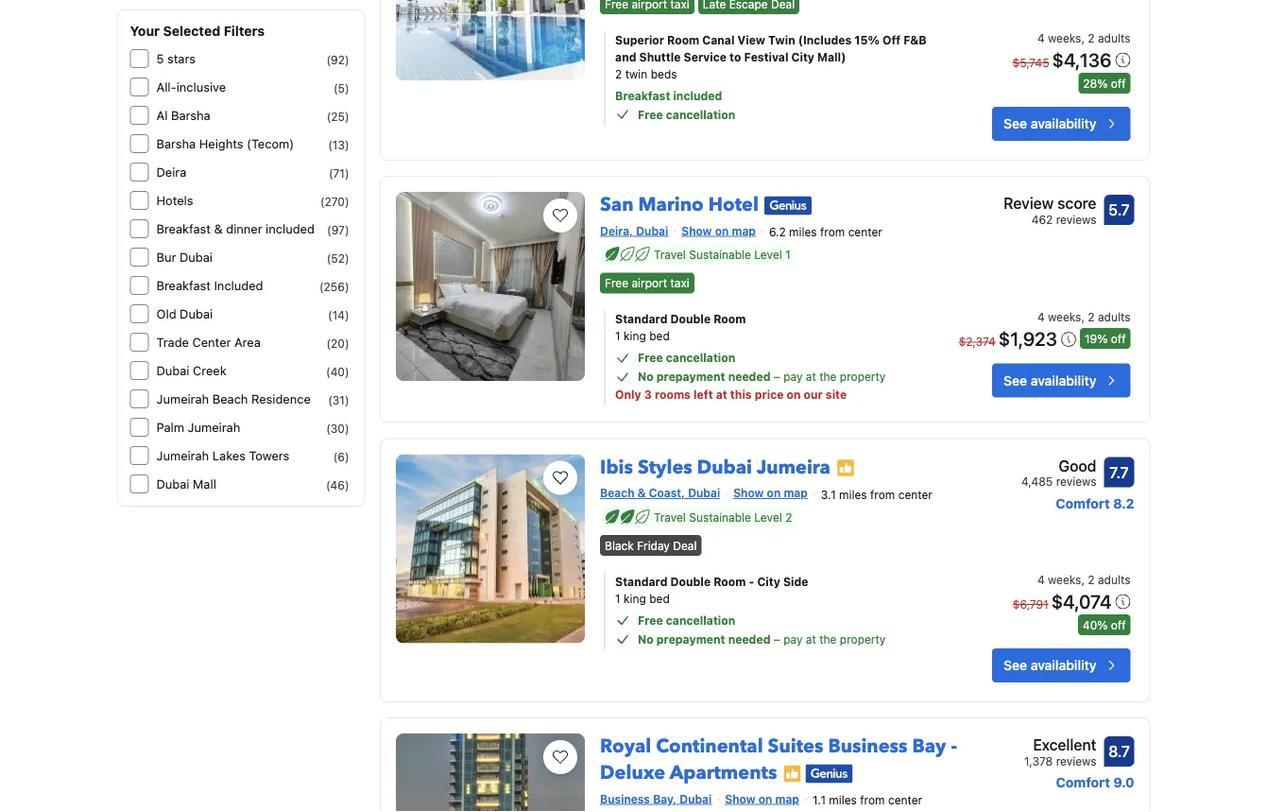 Task type: vqa. For each thing, say whether or not it's contained in the screenshot.


Task type: locate. For each thing, give the bounding box(es) containing it.
1 vertical spatial jumeirah
[[188, 420, 240, 434]]

comfort
[[1056, 495, 1110, 511], [1056, 775, 1111, 790]]

2 sustainable from the top
[[689, 510, 751, 523]]

included right dinner
[[266, 222, 315, 236]]

room inside "link"
[[714, 575, 746, 588]]

travel for marino
[[654, 248, 686, 261]]

1 no prepayment needed – pay at the property from the top
[[638, 370, 886, 383]]

availability for san marino hotel
[[1031, 372, 1097, 388]]

excellent
[[1033, 736, 1097, 754]]

score
[[1058, 194, 1097, 212]]

(tecom)
[[247, 137, 294, 151]]

1 vertical spatial -
[[951, 734, 958, 760]]

0 vertical spatial from
[[821, 225, 845, 238]]

business up 1.1 miles from center
[[828, 734, 908, 760]]

- left side
[[749, 575, 755, 588]]

breakfast up bur dubai
[[156, 222, 211, 236]]

1 , from the top
[[1082, 31, 1085, 44]]

2 vertical spatial jumeirah
[[156, 449, 209, 463]]

double down deal
[[671, 575, 711, 588]]

4
[[1038, 31, 1045, 44], [1038, 310, 1045, 324], [1038, 573, 1045, 586]]

cancellation down the standard double room - city side
[[666, 614, 736, 627]]

0 vertical spatial beach
[[212, 392, 248, 406]]

the down standard double room - city side "link"
[[820, 632, 837, 646]]

jumeirah up "dubai mall"
[[156, 449, 209, 463]]

suites
[[768, 734, 824, 760]]

1
[[786, 248, 791, 261], [615, 329, 621, 343], [615, 592, 621, 605]]

needed up this
[[729, 370, 771, 383]]

1 king from the top
[[624, 329, 646, 343]]

0 vertical spatial show on map
[[682, 224, 756, 237]]

travel
[[654, 248, 686, 261], [654, 510, 686, 523]]

(6)
[[333, 450, 349, 463]]

0 horizontal spatial city
[[758, 575, 781, 588]]

1 vertical spatial 1
[[615, 329, 621, 343]]

2 bed from the top
[[650, 592, 670, 605]]

see availability down $1,923
[[1004, 372, 1097, 388]]

city
[[792, 50, 815, 63], [758, 575, 781, 588]]

3 4 weeks , 2 adults from the top
[[1038, 573, 1131, 586]]

from right 6.2
[[821, 225, 845, 238]]

no prepayment needed – pay at the property up price
[[638, 370, 886, 383]]

2 needed from the top
[[729, 632, 771, 646]]

center for ibis styles dubai jumeira
[[899, 488, 933, 501]]

15%
[[855, 33, 880, 46]]

this property is part of our preferred partner program. it's committed to providing excellent service and good value. it'll pay us a higher commission if you make a booking. image up 3.1 miles from center
[[836, 459, 855, 477]]

center for royal continental suites business bay - deluxe apartments
[[888, 794, 923, 807]]

1 comfort from the top
[[1056, 495, 1110, 511]]

breakfast for breakfast & dinner included
[[156, 222, 211, 236]]

property
[[840, 370, 886, 383], [840, 632, 886, 646]]

beach down creek
[[212, 392, 248, 406]]

0 vertical spatial availability
[[1031, 116, 1097, 131]]

0 vertical spatial off
[[1111, 76, 1126, 90]]

city left side
[[758, 575, 781, 588]]

bed
[[650, 329, 670, 343], [650, 592, 670, 605]]

availability down 40%
[[1031, 658, 1097, 673]]

2 vertical spatial availability
[[1031, 658, 1097, 673]]

1 pay from the top
[[784, 370, 803, 383]]

19% off
[[1085, 332, 1126, 345]]

and
[[615, 50, 637, 63]]

3 weeks from the top
[[1048, 573, 1082, 586]]

1 for ibis styles dubai jumeira
[[615, 592, 621, 605]]

3 reviews from the top
[[1057, 754, 1097, 768]]

scored 7.7 element
[[1105, 457, 1135, 487]]

1 free cancellation from the top
[[638, 108, 736, 121]]

2 , from the top
[[1082, 310, 1085, 324]]

0 vertical spatial &
[[214, 222, 223, 236]]

0 horizontal spatial beach
[[212, 392, 248, 406]]

2 vertical spatial show on map
[[725, 792, 800, 805]]

show up the 'travel sustainable level 2'
[[734, 486, 764, 500]]

1 travel from the top
[[654, 248, 686, 261]]

reviews down score
[[1057, 212, 1097, 226]]

deira
[[156, 165, 187, 179]]

1 horizontal spatial -
[[951, 734, 958, 760]]

0 vertical spatial sustainable
[[689, 248, 751, 261]]

this property is part of our preferred partner program. it's committed to providing excellent service and good value. it'll pay us a higher commission if you make a booking. image down the suites
[[783, 764, 802, 783]]

king down standard double room
[[624, 329, 646, 343]]

0 vertical spatial reviews
[[1057, 212, 1097, 226]]

map for dubai
[[784, 486, 808, 500]]

map down the jumeira
[[784, 486, 808, 500]]

2 up $4,136
[[1088, 31, 1095, 44]]

dubai down ibis styles dubai jumeira at bottom
[[688, 486, 721, 500]]

no prepayment needed – pay at the property
[[638, 370, 886, 383], [638, 632, 886, 646]]

1 vertical spatial off
[[1111, 332, 1126, 345]]

no up 3
[[638, 370, 654, 383]]

&
[[214, 222, 223, 236], [638, 486, 646, 500]]

see availability down 40%
[[1004, 658, 1097, 673]]

2 pay from the top
[[784, 632, 803, 646]]

1 vertical spatial level
[[755, 510, 782, 523]]

1 needed from the top
[[729, 370, 771, 383]]

see availability link down $1,923
[[993, 363, 1131, 397]]

3 off from the top
[[1111, 618, 1126, 632]]

show for dubai
[[734, 486, 764, 500]]

availability down '19%'
[[1031, 372, 1097, 388]]

2 the from the top
[[820, 632, 837, 646]]

3 adults from the top
[[1098, 573, 1131, 586]]

free up 3
[[638, 351, 663, 364]]

0 horizontal spatial &
[[214, 222, 223, 236]]

1 horizontal spatial beach
[[600, 486, 635, 500]]

prepayment down the standard double room - city side
[[657, 632, 726, 646]]

1 sustainable from the top
[[689, 248, 751, 261]]

scored 8.7 element
[[1105, 736, 1135, 767]]

pay
[[784, 370, 803, 383], [784, 632, 803, 646]]

show on map for suites
[[725, 792, 800, 805]]

2 vertical spatial miles
[[829, 794, 857, 807]]

dubai right old in the left top of the page
[[180, 307, 213, 321]]

462
[[1032, 212, 1053, 226]]

hotels
[[156, 193, 193, 207]]

3 free cancellation from the top
[[638, 614, 736, 627]]

0 vertical spatial double
[[671, 312, 711, 326]]

1 vertical spatial pay
[[784, 632, 803, 646]]

2 see from the top
[[1004, 372, 1028, 388]]

see availability link for san marino hotel
[[993, 363, 1131, 397]]

2 vertical spatial see availability link
[[993, 649, 1131, 683]]

bed for styles
[[650, 592, 670, 605]]

good element
[[1022, 454, 1097, 477]]

deal
[[673, 539, 697, 552]]

show on map down the jumeira
[[734, 486, 808, 500]]

1 horizontal spatial business
[[828, 734, 908, 760]]

weeks up $4,074
[[1048, 573, 1082, 586]]

no prepayment needed – pay at the property down standard double room - city side "link"
[[638, 632, 886, 646]]

1 standard from the top
[[615, 312, 668, 326]]

1 horizontal spatial this property is part of our preferred partner program. it's committed to providing excellent service and good value. it'll pay us a higher commission if you make a booking. image
[[836, 459, 855, 477]]

genius discounts available at this property. image
[[765, 196, 812, 215], [765, 196, 812, 215], [806, 764, 853, 783], [806, 764, 853, 783]]

1 double from the top
[[671, 312, 711, 326]]

1 king bed down standard double room
[[615, 329, 670, 343]]

0 vertical spatial 4 weeks , 2 adults
[[1038, 31, 1131, 44]]

cancellation down 2 twin beds breakfast included
[[666, 108, 736, 121]]

sustainable up deal
[[689, 510, 751, 523]]

cancellation
[[666, 108, 736, 121], [666, 351, 736, 364], [666, 614, 736, 627]]

off for ibis styles dubai jumeira
[[1111, 618, 1126, 632]]

show down san marino hotel
[[682, 224, 712, 237]]

1 horizontal spatial city
[[792, 50, 815, 63]]

1 weeks from the top
[[1048, 31, 1082, 44]]

1 off from the top
[[1111, 76, 1126, 90]]

room down the 'travel sustainable level 2'
[[714, 575, 746, 588]]

center right 6.2
[[849, 225, 883, 238]]

free airport taxi
[[605, 276, 690, 290]]

3 4 from the top
[[1038, 573, 1045, 586]]

only 3 rooms left at this price on our site
[[615, 388, 847, 401]]

0 vertical spatial cancellation
[[666, 108, 736, 121]]

on down royal continental suites business bay - deluxe apartments
[[759, 792, 773, 805]]

1 cancellation from the top
[[666, 108, 736, 121]]

from right the 3.1
[[871, 488, 895, 501]]

0 vertical spatial business
[[828, 734, 908, 760]]

1 vertical spatial 4 weeks , 2 adults
[[1038, 310, 1131, 324]]

this property is part of our preferred partner program. it's committed to providing excellent service and good value. it'll pay us a higher commission if you make a booking. image
[[836, 459, 855, 477], [783, 764, 802, 783]]

travel for styles
[[654, 510, 686, 523]]

jumeirah
[[156, 392, 209, 406], [188, 420, 240, 434], [156, 449, 209, 463]]

2 left twin
[[615, 67, 622, 80]]

, for ibis styles dubai jumeira
[[1082, 573, 1085, 586]]

2 vertical spatial see
[[1004, 658, 1028, 673]]

availability down 28% at the top
[[1031, 116, 1097, 131]]

standard down the "free airport taxi"
[[615, 312, 668, 326]]

included
[[673, 89, 723, 102], [266, 222, 315, 236]]

free cancellation for marino
[[638, 351, 736, 364]]

1 up only
[[615, 329, 621, 343]]

1 vertical spatial needed
[[729, 632, 771, 646]]

2
[[1088, 31, 1095, 44], [615, 67, 622, 80], [1088, 310, 1095, 324], [786, 510, 793, 523], [1088, 573, 1095, 586]]

left
[[694, 388, 713, 401]]

2 reviews from the top
[[1057, 475, 1097, 488]]

2 see availability link from the top
[[993, 363, 1131, 397]]

your selected filters
[[130, 23, 265, 39]]

2 level from the top
[[755, 510, 782, 523]]

1 down 6.2
[[786, 248, 791, 261]]

0 vertical spatial level
[[755, 248, 782, 261]]

double inside "link"
[[671, 575, 711, 588]]

see
[[1004, 116, 1028, 131], [1004, 372, 1028, 388], [1004, 658, 1028, 673]]

0 vertical spatial standard
[[615, 312, 668, 326]]

3 , from the top
[[1082, 573, 1085, 586]]

19%
[[1085, 332, 1108, 345]]

weeks for ibis styles dubai jumeira
[[1048, 573, 1082, 586]]

0 vertical spatial no
[[638, 370, 654, 383]]

jumeirah for lakes
[[156, 449, 209, 463]]

2 4 weeks , 2 adults from the top
[[1038, 310, 1131, 324]]

dubai
[[636, 224, 669, 237], [180, 250, 213, 264], [180, 307, 213, 321], [156, 363, 190, 378], [697, 454, 752, 480], [156, 477, 190, 491], [688, 486, 721, 500], [680, 792, 712, 805]]

breakfast down bur dubai
[[156, 278, 211, 293]]

at right left
[[716, 388, 728, 401]]

2 4 from the top
[[1038, 310, 1045, 324]]

– down standard double room - city side "link"
[[774, 632, 781, 646]]

1 the from the top
[[820, 370, 837, 383]]

miles right "1.1"
[[829, 794, 857, 807]]

1 vertical spatial room
[[714, 312, 746, 326]]

miles right 6.2
[[789, 225, 817, 238]]

adults up $4,074
[[1098, 573, 1131, 586]]

0 vertical spatial center
[[849, 225, 883, 238]]

property for san marino hotel
[[840, 370, 886, 383]]

1 no from the top
[[638, 370, 654, 383]]

reviews for royal continental suites business bay - deluxe apartments
[[1057, 754, 1097, 768]]

city down twin
[[792, 50, 815, 63]]

pay up price
[[784, 370, 803, 383]]

review score 462 reviews
[[1004, 194, 1097, 226]]

0 vertical spatial free cancellation
[[638, 108, 736, 121]]

2 no from the top
[[638, 632, 654, 646]]

2 vertical spatial see availability
[[1004, 658, 1097, 673]]

0 vertical spatial miles
[[789, 225, 817, 238]]

1 vertical spatial business
[[600, 792, 650, 805]]

$5,745
[[1013, 56, 1050, 69]]

level down the jumeira
[[755, 510, 782, 523]]

adults
[[1098, 31, 1131, 44], [1098, 310, 1131, 324], [1098, 573, 1131, 586]]

sustainable up taxi
[[689, 248, 751, 261]]

0 vertical spatial this property is part of our preferred partner program. it's committed to providing excellent service and good value. it'll pay us a higher commission if you make a booking. image
[[836, 459, 855, 477]]

barsha down all-inclusive
[[171, 108, 211, 122]]

jumeirah down 'dubai creek'
[[156, 392, 209, 406]]

2 standard from the top
[[615, 575, 668, 588]]

twin
[[625, 67, 648, 80]]

6.2
[[769, 225, 786, 238]]

2 free cancellation from the top
[[638, 351, 736, 364]]

reviews down excellent
[[1057, 754, 1097, 768]]

1 vertical spatial beach
[[600, 486, 635, 500]]

1 see availability from the top
[[1004, 116, 1097, 131]]

3.1
[[821, 488, 836, 501]]

city inside "link"
[[758, 575, 781, 588]]

1 vertical spatial comfort
[[1056, 775, 1111, 790]]

1 vertical spatial the
[[820, 632, 837, 646]]

0 vertical spatial pay
[[784, 370, 803, 383]]

coast,
[[649, 486, 685, 500]]

4,485
[[1022, 475, 1053, 488]]

1 vertical spatial reviews
[[1057, 475, 1097, 488]]

center right the 3.1
[[899, 488, 933, 501]]

2 property from the top
[[840, 632, 886, 646]]

king
[[624, 329, 646, 343], [624, 592, 646, 605]]

3 see from the top
[[1004, 658, 1028, 673]]

0 vertical spatial 1 king bed
[[615, 329, 670, 343]]

1 vertical spatial see
[[1004, 372, 1028, 388]]

ibis
[[600, 454, 633, 480]]

bed down standard double room
[[650, 329, 670, 343]]

0 vertical spatial see availability link
[[993, 107, 1131, 141]]

1 vertical spatial this property is part of our preferred partner program. it's committed to providing excellent service and good value. it'll pay us a higher commission if you make a booking. image
[[783, 764, 802, 783]]

off right 28% at the top
[[1111, 76, 1126, 90]]

$6,791
[[1013, 598, 1049, 611]]

taxi
[[671, 276, 690, 290]]

0 vertical spatial –
[[774, 370, 781, 383]]

3 cancellation from the top
[[666, 614, 736, 627]]

2 vertical spatial map
[[776, 792, 800, 805]]

4 for san marino hotel
[[1038, 310, 1045, 324]]

level down 6.2
[[755, 248, 782, 261]]

availability for ibis styles dubai jumeira
[[1031, 658, 1097, 673]]

free cancellation down 2 twin beds breakfast included
[[638, 108, 736, 121]]

1 horizontal spatial included
[[673, 89, 723, 102]]

0 vertical spatial needed
[[729, 370, 771, 383]]

(20)
[[327, 337, 349, 350]]

see down $1,923
[[1004, 372, 1028, 388]]

travel down the coast,
[[654, 510, 686, 523]]

city inside 'superior room canal view twin (includes 15% off f&b and shuttle service to festival city mall)'
[[792, 50, 815, 63]]

dubai down trade
[[156, 363, 190, 378]]

twin
[[769, 33, 796, 46]]

this property is part of our preferred partner program. it's committed to providing excellent service and good value. it'll pay us a higher commission if you make a booking. image up 3.1 miles from center
[[836, 459, 855, 477]]

– for dubai
[[774, 632, 781, 646]]

0 vertical spatial -
[[749, 575, 755, 588]]

needed for dubai
[[729, 632, 771, 646]]

(46)
[[326, 478, 349, 492]]

0 vertical spatial see availability
[[1004, 116, 1097, 131]]

2 vertical spatial from
[[860, 794, 885, 807]]

2 vertical spatial 4 weeks , 2 adults
[[1038, 573, 1131, 586]]

san
[[600, 192, 634, 218]]

0 vertical spatial no prepayment needed – pay at the property
[[638, 370, 886, 383]]

1 4 weeks , 2 adults from the top
[[1038, 31, 1131, 44]]

jumeirah for beach
[[156, 392, 209, 406]]

comfort 9.0
[[1056, 775, 1135, 790]]

show
[[682, 224, 712, 237], [734, 486, 764, 500], [725, 792, 756, 805]]

0 vertical spatial breakfast
[[615, 89, 671, 102]]

0 vertical spatial see
[[1004, 116, 1028, 131]]

1 prepayment from the top
[[657, 370, 726, 383]]

2 up '19%'
[[1088, 310, 1095, 324]]

business down deluxe on the bottom
[[600, 792, 650, 805]]

reviews inside excellent 1,378 reviews
[[1057, 754, 1097, 768]]

from for san marino hotel
[[821, 225, 845, 238]]

1 vertical spatial this property is part of our preferred partner program. it's committed to providing excellent service and good value. it'll pay us a higher commission if you make a booking. image
[[783, 764, 802, 783]]

2 travel from the top
[[654, 510, 686, 523]]

reviews
[[1057, 212, 1097, 226], [1057, 475, 1097, 488], [1057, 754, 1097, 768]]

0 horizontal spatial -
[[749, 575, 755, 588]]

bed down friday
[[650, 592, 670, 605]]

good
[[1059, 457, 1097, 474]]

show for suites
[[725, 792, 756, 805]]

royal continental suites business bay - deluxe apartments
[[600, 734, 958, 786]]

2 adults from the top
[[1098, 310, 1131, 324]]

& for breakfast
[[214, 222, 223, 236]]

adults up $4,136
[[1098, 31, 1131, 44]]

1 vertical spatial sustainable
[[689, 510, 751, 523]]

miles for dubai
[[839, 488, 867, 501]]

– for hotel
[[774, 370, 781, 383]]

dubai right bay, at the right bottom of the page
[[680, 792, 712, 805]]

2 off from the top
[[1111, 332, 1126, 345]]

0 vertical spatial room
[[667, 33, 700, 46]]

this property is part of our preferred partner program. it's committed to providing excellent service and good value. it'll pay us a higher commission if you make a booking. image
[[836, 459, 855, 477], [783, 764, 802, 783]]

& for beach
[[638, 486, 646, 500]]

center
[[192, 335, 231, 349]]

reviews inside good 4,485 reviews
[[1057, 475, 1097, 488]]

1 vertical spatial show
[[734, 486, 764, 500]]

from for royal continental suites business bay - deluxe apartments
[[860, 794, 885, 807]]

1 property from the top
[[840, 370, 886, 383]]

standard double room - city side
[[615, 575, 809, 588]]

- right bay
[[951, 734, 958, 760]]

(5)
[[334, 81, 349, 95]]

free cancellation down standard double room
[[638, 351, 736, 364]]

on for hotel
[[715, 224, 729, 237]]

(97)
[[327, 223, 349, 236]]

2 weeks from the top
[[1048, 310, 1082, 324]]

map left "1.1"
[[776, 792, 800, 805]]

0 vertical spatial map
[[732, 224, 756, 237]]

1 vertical spatial show on map
[[734, 486, 808, 500]]

royal
[[600, 734, 652, 760]]

excellent element
[[1025, 734, 1097, 756]]

no prepayment needed – pay at the property for hotel
[[638, 370, 886, 383]]

1 bed from the top
[[650, 329, 670, 343]]

center for san marino hotel
[[849, 225, 883, 238]]

1 1 king bed from the top
[[615, 329, 670, 343]]

show on map for hotel
[[682, 224, 756, 237]]

1 vertical spatial king
[[624, 592, 646, 605]]

2 prepayment from the top
[[657, 632, 726, 646]]

show for hotel
[[682, 224, 712, 237]]

1 vertical spatial miles
[[839, 488, 867, 501]]

miles right the 3.1
[[839, 488, 867, 501]]

room up service
[[667, 33, 700, 46]]

miles for hotel
[[789, 225, 817, 238]]

black friday deal
[[605, 539, 697, 552]]

side
[[784, 575, 809, 588]]

reviews down good
[[1057, 475, 1097, 488]]

the for san marino hotel
[[820, 370, 837, 383]]

2 1 king bed from the top
[[615, 592, 670, 605]]

& left the coast,
[[638, 486, 646, 500]]

travel up taxi
[[654, 248, 686, 261]]

2 double from the top
[[671, 575, 711, 588]]

center down bay
[[888, 794, 923, 807]]

0 horizontal spatial this property is part of our preferred partner program. it's committed to providing excellent service and good value. it'll pay us a higher commission if you make a booking. image
[[783, 764, 802, 783]]

2 vertical spatial adults
[[1098, 573, 1131, 586]]

standard down black friday deal
[[615, 575, 668, 588]]

0 vertical spatial travel
[[654, 248, 686, 261]]

reviews inside review score 462 reviews
[[1057, 212, 1097, 226]]

friday
[[637, 539, 670, 552]]

review
[[1004, 194, 1054, 212]]

from right "1.1"
[[860, 794, 885, 807]]

2 king from the top
[[624, 592, 646, 605]]

4 up $1,923
[[1038, 310, 1045, 324]]

double down taxi
[[671, 312, 711, 326]]

on for dubai
[[767, 486, 781, 500]]

dubai mall
[[156, 477, 216, 491]]

3 availability from the top
[[1031, 658, 1097, 673]]

1 adults from the top
[[1098, 31, 1131, 44]]

prepayment up left
[[657, 370, 726, 383]]

3 see availability from the top
[[1004, 658, 1097, 673]]

barsha up deira on the left top of page
[[156, 137, 196, 151]]

1 level from the top
[[755, 248, 782, 261]]

2 – from the top
[[774, 632, 781, 646]]

9.0
[[1114, 775, 1135, 790]]

2 availability from the top
[[1031, 372, 1097, 388]]

room down the travel sustainable level 1
[[714, 312, 746, 326]]

2 vertical spatial ,
[[1082, 573, 1085, 586]]

1 vertical spatial at
[[716, 388, 728, 401]]

1 vertical spatial included
[[266, 222, 315, 236]]

1 vertical spatial no prepayment needed – pay at the property
[[638, 632, 886, 646]]

1.1 miles from center
[[813, 794, 923, 807]]

3 see availability link from the top
[[993, 649, 1131, 683]]

1 vertical spatial center
[[899, 488, 933, 501]]

miles
[[789, 225, 817, 238], [839, 488, 867, 501], [829, 794, 857, 807]]

continental
[[656, 734, 763, 760]]

0 vertical spatial city
[[792, 50, 815, 63]]

comfort down excellent 1,378 reviews
[[1056, 775, 1111, 790]]

2 cancellation from the top
[[666, 351, 736, 364]]

the up site at the right top
[[820, 370, 837, 383]]

included down service
[[673, 89, 723, 102]]

1 vertical spatial property
[[840, 632, 886, 646]]

1 vertical spatial breakfast
[[156, 222, 211, 236]]

1 vertical spatial cancellation
[[666, 351, 736, 364]]

2 see availability from the top
[[1004, 372, 1097, 388]]

the
[[820, 370, 837, 383], [820, 632, 837, 646]]

king for san
[[624, 329, 646, 343]]

see for san marino hotel
[[1004, 372, 1028, 388]]

comfort for ibis styles dubai jumeira
[[1056, 495, 1110, 511]]

1 vertical spatial see availability
[[1004, 372, 1097, 388]]

1 vertical spatial adults
[[1098, 310, 1131, 324]]

2 vertical spatial free cancellation
[[638, 614, 736, 627]]

1 horizontal spatial &
[[638, 486, 646, 500]]

1 vertical spatial standard
[[615, 575, 668, 588]]

1 vertical spatial prepayment
[[657, 632, 726, 646]]

1 king bed for marino
[[615, 329, 670, 343]]

free cancellation down the standard double room - city side
[[638, 614, 736, 627]]

2 vertical spatial 1
[[615, 592, 621, 605]]

show down apartments
[[725, 792, 756, 805]]

1 – from the top
[[774, 370, 781, 383]]

2 no prepayment needed – pay at the property from the top
[[638, 632, 886, 646]]

see availability link
[[993, 107, 1131, 141], [993, 363, 1131, 397], [993, 649, 1131, 683]]

weeks
[[1048, 31, 1082, 44], [1048, 310, 1082, 324], [1048, 573, 1082, 586]]

0 vertical spatial weeks
[[1048, 31, 1082, 44]]

standard inside "link"
[[615, 575, 668, 588]]

1 king bed for styles
[[615, 592, 670, 605]]

1 reviews from the top
[[1057, 212, 1097, 226]]

ibis styles dubai jumeira link
[[600, 447, 831, 480]]

2 comfort from the top
[[1056, 775, 1111, 790]]

1 king bed
[[615, 329, 670, 343], [615, 592, 670, 605]]

our
[[804, 388, 823, 401]]

adults for ibis styles dubai jumeira
[[1098, 573, 1131, 586]]

4 up $5,745
[[1038, 31, 1045, 44]]

no
[[638, 370, 654, 383], [638, 632, 654, 646]]

0 vertical spatial show
[[682, 224, 712, 237]]

1 vertical spatial map
[[784, 486, 808, 500]]

0 horizontal spatial business
[[600, 792, 650, 805]]



Task type: describe. For each thing, give the bounding box(es) containing it.
double for styles
[[671, 575, 711, 588]]

old dubai
[[156, 307, 213, 321]]

miles for suites
[[829, 794, 857, 807]]

from for ibis styles dubai jumeira
[[871, 488, 895, 501]]

$4,136
[[1053, 48, 1112, 70]]

adults for san marino hotel
[[1098, 310, 1131, 324]]

business inside royal continental suites business bay - deluxe apartments
[[828, 734, 908, 760]]

towers
[[249, 449, 290, 463]]

dubai creek
[[156, 363, 227, 378]]

no for styles
[[638, 632, 654, 646]]

pay for ibis styles dubai jumeira
[[784, 632, 803, 646]]

40%
[[1083, 618, 1108, 632]]

creek
[[193, 363, 227, 378]]

styles
[[638, 454, 693, 480]]

see for ibis styles dubai jumeira
[[1004, 658, 1028, 673]]

on left our
[[787, 388, 801, 401]]

good 4,485 reviews
[[1022, 457, 1097, 488]]

ibis styles dubai jumeira
[[600, 454, 831, 480]]

hotel
[[709, 192, 759, 218]]

airport
[[632, 276, 668, 290]]

san marino hotel image
[[396, 192, 585, 381]]

pay for san marino hotel
[[784, 370, 803, 383]]

free cancellation for styles
[[638, 614, 736, 627]]

2 for $1,923
[[1088, 310, 1095, 324]]

king for ibis
[[624, 592, 646, 605]]

no prepayment needed – pay at the property for dubai
[[638, 632, 886, 646]]

to
[[730, 50, 741, 63]]

standard double room link
[[615, 310, 935, 327]]

bur
[[156, 250, 176, 264]]

2 twin beds breakfast included
[[615, 67, 723, 102]]

jumeira
[[757, 454, 831, 480]]

4 for ibis styles dubai jumeira
[[1038, 573, 1045, 586]]

reviews for ibis styles dubai jumeira
[[1057, 475, 1097, 488]]

dinner
[[226, 222, 262, 236]]

1 for san marino hotel
[[615, 329, 621, 343]]

8.7
[[1109, 743, 1131, 761]]

service
[[684, 50, 727, 63]]

apartments
[[670, 760, 777, 786]]

sustainable for hotel
[[689, 248, 751, 261]]

dubai left mall
[[156, 477, 190, 491]]

area
[[234, 335, 261, 349]]

dubai up the 'travel sustainable level 2'
[[697, 454, 752, 480]]

ibis styles dubai jumeira image
[[396, 454, 585, 643]]

canal
[[703, 33, 735, 46]]

2 down the jumeira
[[786, 510, 793, 523]]

prepayment for styles
[[657, 632, 726, 646]]

2 for $4,136
[[1088, 31, 1095, 44]]

dubai right bur on the left top of the page
[[180, 250, 213, 264]]

(includes
[[799, 33, 852, 46]]

1 4 from the top
[[1038, 31, 1045, 44]]

residence
[[251, 392, 311, 406]]

room inside 'superior room canal view twin (includes 15% off f&b and shuttle service to festival city mall)'
[[667, 33, 700, 46]]

4 weeks , 2 adults for san marino hotel
[[1038, 310, 1131, 324]]

dubai down the marino
[[636, 224, 669, 237]]

palm
[[156, 420, 184, 434]]

cancellation for hotel
[[666, 351, 736, 364]]

standard double room - city side link
[[615, 573, 935, 590]]

breakfast for breakfast included
[[156, 278, 211, 293]]

(71)
[[329, 166, 349, 180]]

excellent 1,378 reviews
[[1025, 736, 1097, 768]]

trade center area
[[156, 335, 261, 349]]

level for dubai
[[755, 510, 782, 523]]

1,378
[[1025, 754, 1053, 768]]

map for hotel
[[732, 224, 756, 237]]

superior room canal view twin (includes 15% off f&b and shuttle service to festival city mall) link
[[615, 31, 935, 65]]

free left airport
[[605, 276, 629, 290]]

comfort for royal continental suites business bay - deluxe apartments
[[1056, 775, 1111, 790]]

view
[[738, 33, 766, 46]]

breakfast inside 2 twin beds breakfast included
[[615, 89, 671, 102]]

$4,074
[[1052, 590, 1112, 612]]

beds
[[651, 67, 677, 80]]

room for dubai
[[714, 575, 746, 588]]

3.1 miles from center
[[821, 488, 933, 501]]

included inside 2 twin beds breakfast included
[[673, 89, 723, 102]]

sustainable for dubai
[[689, 510, 751, 523]]

at for dubai
[[806, 632, 817, 646]]

barsha heights (tecom)
[[156, 137, 294, 151]]

double for marino
[[671, 312, 711, 326]]

$2,374
[[959, 335, 996, 348]]

(92)
[[327, 53, 349, 66]]

1 see from the top
[[1004, 116, 1028, 131]]

28% off
[[1084, 76, 1126, 90]]

f&b
[[904, 33, 927, 46]]

standard for marino
[[615, 312, 668, 326]]

, for san marino hotel
[[1082, 310, 1085, 324]]

al barsha
[[156, 108, 211, 122]]

black
[[605, 539, 634, 552]]

28%
[[1084, 76, 1108, 90]]

2 inside 2 twin beds breakfast included
[[615, 67, 622, 80]]

- inside royal continental suites business bay - deluxe apartments
[[951, 734, 958, 760]]

1 availability from the top
[[1031, 116, 1097, 131]]

marino
[[639, 192, 704, 218]]

needed for hotel
[[729, 370, 771, 383]]

off
[[883, 33, 901, 46]]

5 stars
[[156, 52, 196, 66]]

free down 2 twin beds breakfast included
[[638, 108, 663, 121]]

property for ibis styles dubai jumeira
[[840, 632, 886, 646]]

room for hotel
[[714, 312, 746, 326]]

bed for marino
[[650, 329, 670, 343]]

map for suites
[[776, 792, 800, 805]]

(270)
[[320, 195, 349, 208]]

superior room canal view twin (includes 15% off f&b and shuttle service to festival city mall)
[[615, 33, 927, 63]]

on for suites
[[759, 792, 773, 805]]

travel sustainable level 2
[[654, 510, 793, 523]]

0 vertical spatial barsha
[[171, 108, 211, 122]]

see availability for ibis styles dubai jumeira
[[1004, 658, 1097, 673]]

jumeirah beach residence
[[156, 392, 311, 406]]

1 vertical spatial barsha
[[156, 137, 196, 151]]

included
[[214, 278, 263, 293]]

- inside "link"
[[749, 575, 755, 588]]

only
[[615, 388, 642, 401]]

san marino hotel link
[[600, 184, 759, 218]]

all-
[[156, 80, 176, 94]]

(256)
[[320, 280, 349, 293]]

level for hotel
[[755, 248, 782, 261]]

this
[[731, 388, 752, 401]]

heights
[[199, 137, 243, 151]]

comfort 8.2
[[1056, 495, 1135, 511]]

your
[[130, 23, 160, 39]]

at for hotel
[[806, 370, 817, 383]]

breakfast & dinner included
[[156, 222, 315, 236]]

trade
[[156, 335, 189, 349]]

4 weeks , 2 adults for ibis styles dubai jumeira
[[1038, 573, 1131, 586]]

superior
[[615, 33, 665, 46]]

scored 5.7 element
[[1105, 195, 1135, 225]]

weeks for san marino hotel
[[1048, 310, 1082, 324]]

off for san marino hotel
[[1111, 332, 1126, 345]]

royal continental suites business bay - deluxe apartments link
[[600, 726, 958, 786]]

1 see availability link from the top
[[993, 107, 1131, 141]]

breakfast included
[[156, 278, 263, 293]]

free down the standard double room - city side
[[638, 614, 663, 627]]

festival
[[744, 50, 789, 63]]

bay
[[913, 734, 947, 760]]

no for marino
[[638, 370, 654, 383]]

2 for $4,074
[[1088, 573, 1095, 586]]

1 horizontal spatial this property is part of our preferred partner program. it's committed to providing excellent service and good value. it'll pay us a higher commission if you make a booking. image
[[836, 459, 855, 477]]

review score element
[[1004, 192, 1097, 214]]

(30)
[[326, 422, 349, 435]]

0 horizontal spatial this property is part of our preferred partner program. it's committed to providing excellent service and good value. it'll pay us a higher commission if you make a booking. image
[[783, 764, 802, 783]]

filters
[[224, 23, 265, 39]]

see availability link for ibis styles dubai jumeira
[[993, 649, 1131, 683]]

cancellation for dubai
[[666, 614, 736, 627]]

0 vertical spatial 1
[[786, 248, 791, 261]]

mall)
[[818, 50, 846, 63]]

show on map for dubai
[[734, 486, 808, 500]]

(13)
[[328, 138, 349, 151]]

site
[[826, 388, 847, 401]]

see availability for san marino hotel
[[1004, 372, 1097, 388]]

$1,923
[[999, 327, 1058, 350]]

al
[[156, 108, 168, 122]]

6.2 miles from center
[[769, 225, 883, 238]]

shuttle
[[640, 50, 681, 63]]

selected
[[163, 23, 220, 39]]

jumeirah lakes towers
[[156, 449, 290, 463]]

all-inclusive
[[156, 80, 226, 94]]

prepayment for marino
[[657, 370, 726, 383]]

the for ibis styles dubai jumeira
[[820, 632, 837, 646]]

standard for styles
[[615, 575, 668, 588]]



